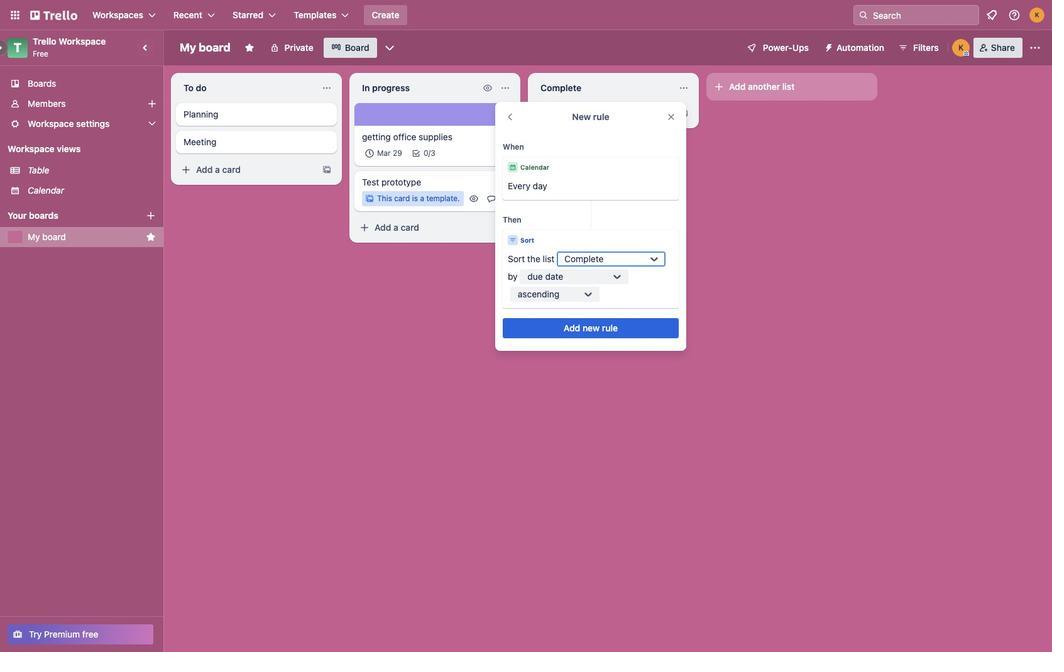 Task type: locate. For each thing, give the bounding box(es) containing it.
in progress
[[362, 82, 410, 93]]

add left the another
[[729, 81, 746, 92]]

2 vertical spatial add a card button
[[355, 218, 493, 238]]

settings
[[76, 118, 110, 129]]

a
[[572, 108, 577, 118], [215, 164, 220, 175], [420, 194, 424, 203], [394, 222, 399, 233]]

list inside button
[[783, 81, 795, 92]]

your boards with 1 items element
[[8, 208, 127, 223]]

0 horizontal spatial calendar
[[28, 185, 64, 196]]

workspace
[[59, 36, 106, 47], [28, 118, 74, 129], [8, 143, 55, 154]]

list right the another
[[783, 81, 795, 92]]

0 horizontal spatial list
[[543, 253, 555, 264]]

primary element
[[0, 0, 1053, 30]]

1 vertical spatial add a card button
[[176, 160, 314, 180]]

add left new at the right of page
[[553, 108, 570, 118]]

0 vertical spatial workspace
[[59, 36, 106, 47]]

0 horizontal spatial add a card
[[196, 164, 241, 175]]

sort left the
[[508, 253, 525, 264]]

workspace settings button
[[0, 114, 163, 134]]

2 vertical spatial workspace
[[8, 143, 55, 154]]

To do text field
[[176, 78, 317, 98]]

add inside button
[[564, 323, 581, 333]]

workspace inside trello workspace free
[[59, 36, 106, 47]]

add down meeting at top left
[[196, 164, 213, 175]]

workspace inside popup button
[[28, 118, 74, 129]]

this member is an admin of this board. image
[[964, 51, 969, 57]]

1 vertical spatial rule
[[602, 323, 618, 333]]

add a card button down the this card is a template.
[[355, 218, 493, 238]]

due date
[[528, 271, 564, 282]]

board link
[[324, 38, 377, 58]]

add a card
[[553, 108, 598, 118], [196, 164, 241, 175], [375, 222, 419, 233]]

my board
[[180, 41, 231, 54], [28, 231, 66, 242]]

table
[[28, 165, 49, 175]]

test prototype
[[362, 177, 421, 187]]

new rule
[[572, 111, 610, 122]]

add left new on the right
[[564, 323, 581, 333]]

open information menu image
[[1009, 9, 1021, 21]]

kendallparks02 (kendallparks02) image right filters
[[953, 39, 970, 57]]

add a card button down complete text field
[[533, 103, 672, 123]]

1 horizontal spatial create from template… image
[[501, 223, 511, 233]]

progress
[[372, 82, 410, 93]]

rule right new at the right of page
[[593, 111, 610, 122]]

workspace views
[[8, 143, 81, 154]]

0 vertical spatial kendallparks02 (kendallparks02) image
[[1030, 8, 1045, 23]]

0 vertical spatial rule
[[593, 111, 610, 122]]

calendar down table
[[28, 185, 64, 196]]

1 vertical spatial kendallparks02 (kendallparks02) image
[[953, 39, 970, 57]]

my board down boards
[[28, 231, 66, 242]]

my down recent
[[180, 41, 196, 54]]

1 vertical spatial create from template… image
[[501, 223, 511, 233]]

list right the
[[543, 253, 555, 264]]

create from template… image
[[679, 108, 689, 118]]

1 horizontal spatial add a card
[[375, 222, 419, 233]]

day
[[533, 180, 548, 191]]

1 vertical spatial add a card
[[196, 164, 241, 175]]

free
[[82, 629, 98, 640]]

1 horizontal spatial my
[[180, 41, 196, 54]]

0 vertical spatial my
[[180, 41, 196, 54]]

new
[[583, 323, 600, 333]]

0 vertical spatial add a card button
[[533, 103, 672, 123]]

0 vertical spatial create from template… image
[[322, 165, 332, 175]]

0 / 3
[[424, 148, 436, 158]]

workspaces button
[[85, 5, 163, 25]]

rule
[[593, 111, 610, 122], [602, 323, 618, 333]]

trello
[[33, 36, 56, 47]]

0 vertical spatial sort
[[521, 236, 535, 244]]

sort for sort the list
[[508, 253, 525, 264]]

create from template… image
[[322, 165, 332, 175], [501, 223, 511, 233]]

starred
[[233, 9, 264, 20]]

3
[[431, 148, 436, 158]]

add
[[729, 81, 746, 92], [553, 108, 570, 118], [196, 164, 213, 175], [375, 222, 391, 233], [564, 323, 581, 333]]

ascending
[[518, 289, 560, 299]]

0 horizontal spatial add a card button
[[176, 160, 314, 180]]

0 vertical spatial add a card
[[553, 108, 598, 118]]

add a card button for in progress
[[355, 218, 493, 238]]

complete
[[541, 82, 582, 93], [565, 253, 604, 264]]

then
[[503, 215, 522, 224]]

boards
[[29, 210, 58, 221]]

due
[[528, 271, 543, 282]]

board down boards
[[42, 231, 66, 242]]

1
[[499, 194, 503, 203]]

Board name text field
[[174, 38, 237, 58]]

2 horizontal spatial add a card
[[553, 108, 598, 118]]

1 vertical spatial list
[[543, 253, 555, 264]]

kendallparks02 (kendallparks02) image right open information menu image
[[1030, 8, 1045, 23]]

complete right the
[[565, 253, 604, 264]]

a down meeting at top left
[[215, 164, 220, 175]]

members link
[[0, 94, 163, 114]]

1 horizontal spatial list
[[783, 81, 795, 92]]

sort
[[521, 236, 535, 244], [508, 253, 525, 264]]

board left star or unstar board image
[[199, 41, 231, 54]]

add another list button
[[707, 73, 878, 101]]

1 horizontal spatial add a card button
[[355, 218, 493, 238]]

views
[[57, 143, 81, 154]]

workspace right the trello
[[59, 36, 106, 47]]

0 horizontal spatial my board
[[28, 231, 66, 242]]

1 horizontal spatial kendallparks02 (kendallparks02) image
[[1030, 8, 1045, 23]]

customize views image
[[383, 42, 396, 54]]

kendallparks02 (kendallparks02) image inside primary element
[[1030, 8, 1045, 23]]

test prototype link
[[362, 176, 508, 189]]

power-ups
[[763, 42, 809, 53]]

private button
[[262, 38, 321, 58]]

try premium free
[[29, 629, 98, 640]]

0 notifications image
[[985, 8, 1000, 23]]

2 horizontal spatial add a card button
[[533, 103, 672, 123]]

switch to… image
[[9, 9, 21, 21]]

add a card for to do
[[196, 164, 241, 175]]

calendar
[[521, 163, 550, 171], [28, 185, 64, 196]]

0 horizontal spatial kendallparks02 (kendallparks02) image
[[953, 39, 970, 57]]

0 horizontal spatial board
[[42, 231, 66, 242]]

my down the your boards
[[28, 231, 40, 242]]

star or unstar board image
[[244, 43, 254, 53]]

board
[[199, 41, 231, 54], [42, 231, 66, 242]]

create
[[372, 9, 400, 20]]

workspace down members
[[28, 118, 74, 129]]

0 horizontal spatial my
[[28, 231, 40, 242]]

list
[[783, 81, 795, 92], [543, 253, 555, 264]]

premium
[[44, 629, 80, 640]]

1 horizontal spatial board
[[199, 41, 231, 54]]

card down meeting link
[[222, 164, 241, 175]]

create from template… image for to do
[[322, 165, 332, 175]]

complete up new at the right of page
[[541, 82, 582, 93]]

calendar up day
[[521, 163, 550, 171]]

add a card down complete text field
[[553, 108, 598, 118]]

0 horizontal spatial create from template… image
[[322, 165, 332, 175]]

calendar link
[[28, 184, 156, 197]]

rule right new on the right
[[602, 323, 618, 333]]

1 vertical spatial sort
[[508, 253, 525, 264]]

sort up sort the list
[[521, 236, 535, 244]]

meeting
[[184, 136, 217, 147]]

your boards
[[8, 210, 58, 221]]

my board down the recent popup button
[[180, 41, 231, 54]]

add a card button
[[533, 103, 672, 123], [176, 160, 314, 180], [355, 218, 493, 238]]

1 vertical spatial my
[[28, 231, 40, 242]]

the
[[528, 253, 541, 264]]

Mar 29 checkbox
[[362, 146, 406, 161]]

table link
[[28, 164, 156, 177]]

kendallparks02 (kendallparks02) image
[[1030, 8, 1045, 23], [953, 39, 970, 57]]

my board link
[[28, 231, 141, 243]]

filters button
[[895, 38, 943, 58]]

sm image
[[819, 38, 837, 55]]

templates
[[294, 9, 337, 20]]

1 horizontal spatial calendar
[[521, 163, 550, 171]]

0 vertical spatial list
[[783, 81, 795, 92]]

add a card button down meeting link
[[176, 160, 314, 180]]

1 horizontal spatial my board
[[180, 41, 231, 54]]

0 vertical spatial board
[[199, 41, 231, 54]]

add a card down this
[[375, 222, 419, 233]]

a down complete text field
[[572, 108, 577, 118]]

add board image
[[146, 211, 156, 221]]

add a card down meeting at top left
[[196, 164, 241, 175]]

0 vertical spatial complete
[[541, 82, 582, 93]]

0 vertical spatial my board
[[180, 41, 231, 54]]

workspace up table
[[8, 143, 55, 154]]

1 vertical spatial my board
[[28, 231, 66, 242]]

2 vertical spatial add a card
[[375, 222, 419, 233]]

recent button
[[166, 5, 223, 25]]

a right the is
[[420, 194, 424, 203]]

1 vertical spatial workspace
[[28, 118, 74, 129]]



Task type: describe. For each thing, give the bounding box(es) containing it.
meeting link
[[184, 136, 329, 148]]

add new rule
[[564, 323, 618, 333]]

1 vertical spatial complete
[[565, 253, 604, 264]]

members
[[28, 98, 66, 109]]

create button
[[364, 5, 407, 25]]

Search field
[[869, 6, 979, 25]]

test
[[362, 177, 379, 187]]

templates button
[[286, 5, 357, 25]]

card left the is
[[394, 194, 410, 203]]

t
[[14, 40, 22, 55]]

free
[[33, 49, 48, 58]]

new
[[572, 111, 591, 122]]

your
[[8, 210, 27, 221]]

29
[[393, 148, 402, 158]]

list for add another list
[[783, 81, 795, 92]]

create from template… image for in progress
[[501, 223, 511, 233]]

this card is a template.
[[377, 194, 460, 203]]

add down this
[[375, 222, 391, 233]]

mar
[[377, 148, 391, 158]]

workspace settings
[[28, 118, 110, 129]]

planning link
[[184, 108, 329, 121]]

card down the is
[[401, 222, 419, 233]]

date
[[546, 271, 564, 282]]

0 vertical spatial calendar
[[521, 163, 550, 171]]

template.
[[427, 194, 460, 203]]

card down complete text field
[[579, 108, 598, 118]]

to do
[[184, 82, 207, 93]]

In progress text field
[[355, 78, 480, 98]]

getting
[[362, 131, 391, 142]]

board
[[345, 42, 370, 53]]

prototype
[[382, 177, 421, 187]]

Complete text field
[[533, 78, 674, 98]]

another
[[748, 81, 780, 92]]

1 vertical spatial calendar
[[28, 185, 64, 196]]

add inside button
[[729, 81, 746, 92]]

workspace for settings
[[28, 118, 74, 129]]

trello workspace free
[[33, 36, 106, 58]]

do
[[196, 82, 207, 93]]

t link
[[8, 38, 28, 58]]

workspace navigation collapse icon image
[[137, 39, 155, 57]]

share button
[[974, 38, 1023, 58]]

list for sort the list
[[543, 253, 555, 264]]

automation
[[837, 42, 885, 53]]

add a card for in progress
[[375, 222, 419, 233]]

sort the list
[[508, 253, 555, 264]]

this
[[377, 194, 392, 203]]

add new rule button
[[503, 318, 679, 338]]

boards link
[[0, 74, 163, 94]]

supplies
[[419, 131, 453, 142]]

is
[[412, 194, 418, 203]]

getting office supplies link
[[362, 131, 508, 143]]

boards
[[28, 78, 56, 89]]

power-ups button
[[738, 38, 817, 58]]

share
[[991, 42, 1016, 53]]

1 vertical spatial board
[[42, 231, 66, 242]]

office
[[393, 131, 417, 142]]

private
[[285, 42, 314, 53]]

to
[[184, 82, 194, 93]]

by
[[508, 271, 518, 282]]

a down the this card is a template.
[[394, 222, 399, 233]]

0
[[424, 148, 429, 158]]

add another list
[[729, 81, 795, 92]]

power-
[[763, 42, 793, 53]]

trello workspace link
[[33, 36, 106, 47]]

my board inside text box
[[180, 41, 231, 54]]

show menu image
[[1029, 42, 1042, 54]]

in
[[362, 82, 370, 93]]

my inside text box
[[180, 41, 196, 54]]

search image
[[859, 10, 869, 20]]

try premium free button
[[8, 624, 153, 645]]

/
[[429, 148, 431, 158]]

automation button
[[819, 38, 892, 58]]

workspaces
[[92, 9, 143, 20]]

getting office supplies
[[362, 131, 453, 142]]

every day
[[508, 180, 548, 191]]

filters
[[914, 42, 939, 53]]

rule inside add new rule button
[[602, 323, 618, 333]]

mar 29
[[377, 148, 402, 158]]

back to home image
[[30, 5, 77, 25]]

starred icon image
[[146, 232, 156, 242]]

add a card button for to do
[[176, 160, 314, 180]]

ups
[[793, 42, 809, 53]]

complete inside text field
[[541, 82, 582, 93]]

sort for sort
[[521, 236, 535, 244]]

workspace for views
[[8, 143, 55, 154]]

try
[[29, 629, 42, 640]]

board inside text box
[[199, 41, 231, 54]]

when
[[503, 142, 524, 152]]

starred button
[[225, 5, 284, 25]]

planning
[[184, 109, 218, 119]]

recent
[[173, 9, 202, 20]]

every
[[508, 180, 531, 191]]



Task type: vqa. For each thing, say whether or not it's contained in the screenshot.
the topmost "Starred Icon"
no



